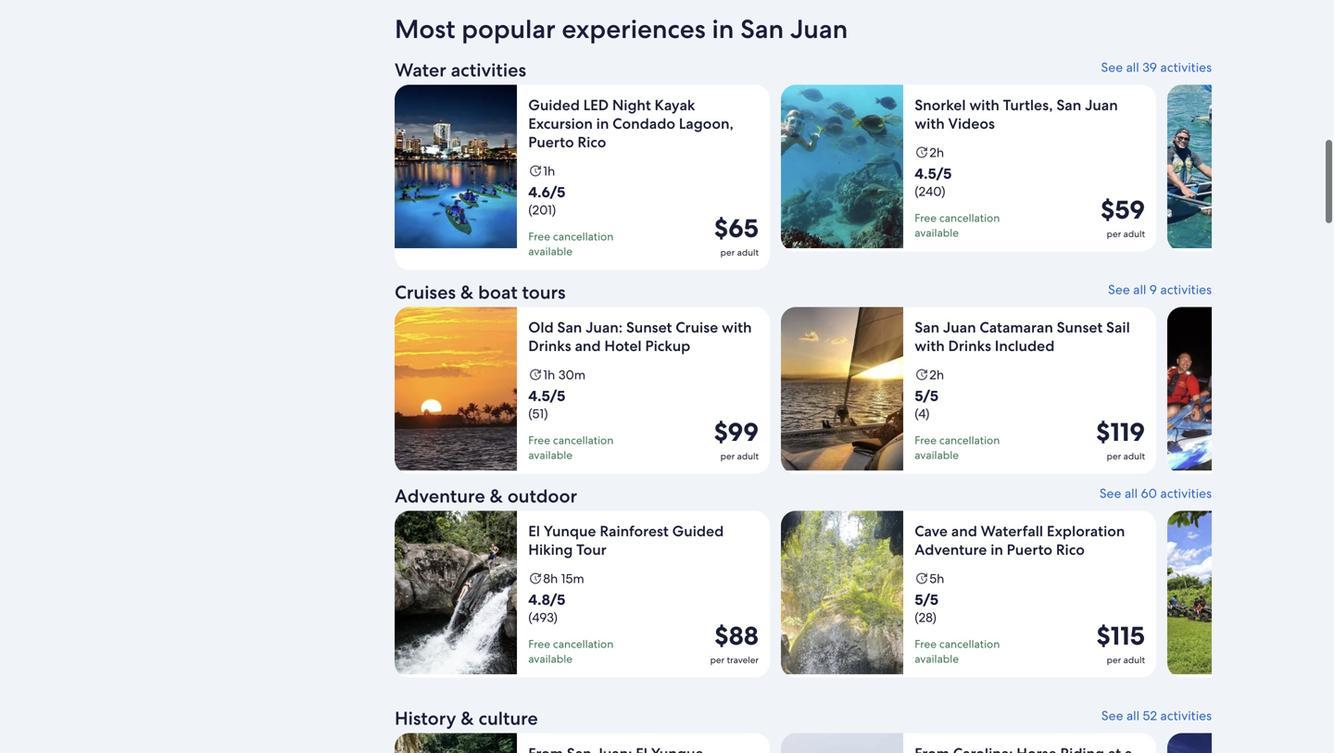 Task type: vqa. For each thing, say whether or not it's contained in the screenshot.


Task type: describe. For each thing, give the bounding box(es) containing it.
waterfall
[[981, 522, 1044, 541]]

4.5/5 for $59
[[915, 164, 952, 183]]

39
[[1143, 59, 1158, 75]]

juan inside snorkel with turtles, san juan with videos
[[1085, 95, 1118, 115]]

activities for $115
[[1161, 485, 1212, 502]]

free cancellation available for $115
[[915, 637, 1000, 666]]

60
[[1141, 485, 1158, 502]]

15m
[[561, 570, 584, 587]]

52
[[1143, 708, 1158, 724]]

old san juan walking tour image
[[1168, 734, 1290, 753]]

el yunque rainforest guided hiking tour image
[[395, 511, 517, 674]]

0 horizontal spatial juan
[[790, 12, 848, 46]]

3 out of 10 element for $115
[[1168, 511, 1335, 696]]

boat
[[478, 280, 518, 304]]

snorkel with turtles, san juan with videos
[[915, 95, 1118, 133]]

el yunque rainforest guided hiking tour
[[528, 522, 724, 560]]

led
[[584, 95, 609, 115]]

sail
[[1107, 318, 1130, 337]]

2h for $119
[[930, 367, 945, 383]]

4.5/5 for $99
[[528, 386, 566, 406]]

with for $99
[[722, 318, 752, 337]]

and inside old san juan: sunset cruise with drinks and hotel pickup
[[575, 336, 601, 356]]

1 horizontal spatial in
[[712, 12, 734, 46]]

exploration
[[1047, 522, 1126, 541]]

free cancellation available for $99
[[528, 433, 614, 462]]

all for $59
[[1127, 59, 1140, 75]]

activities for $59
[[1161, 59, 1212, 75]]

5/5 for $99
[[915, 386, 939, 406]]

free cancellation available for $59
[[915, 211, 1000, 240]]

3 out of 10 element for $59
[[1168, 85, 1335, 270]]

$59 per adult
[[1101, 193, 1146, 240]]

$119 per adult
[[1096, 415, 1146, 463]]

$119
[[1096, 415, 1146, 449]]

videos
[[949, 114, 995, 133]]

see all 52 activities link
[[811, 708, 1212, 724]]

1 out of 10 element for $115
[[395, 511, 770, 696]]

free cancellation available for $65
[[528, 229, 614, 259]]

30m
[[559, 367, 586, 383]]

4.6/5
[[528, 183, 566, 202]]

3 1 out of 10 element from the top
[[395, 734, 770, 753]]

most popular experiences in san juan
[[395, 12, 848, 46]]

condado
[[613, 114, 676, 133]]

water activities
[[395, 58, 527, 82]]

xsmall image for $115
[[915, 571, 930, 586]]

see all 52 activities
[[1102, 708, 1212, 724]]

night
[[613, 95, 651, 115]]

free for $115
[[915, 637, 937, 651]]

puerto inside cave and waterfall exploration adventure in puerto rico
[[1007, 540, 1053, 560]]

$59
[[1101, 193, 1146, 227]]

$99 per adult
[[714, 415, 759, 463]]

see for $59
[[1102, 59, 1123, 75]]

san inside snorkel with turtles, san juan with videos
[[1057, 95, 1082, 115]]

puerto inside guided led night kayak excursion in condado lagoon, puerto rico
[[528, 132, 574, 152]]

4.8/5
[[528, 590, 566, 610]]

xsmall image for $88
[[528, 571, 543, 586]]

1h for 1h
[[543, 163, 555, 179]]

from carolina: horse riding at a private ranch image
[[781, 734, 904, 753]]

3 2 out of 10 element from the top
[[781, 734, 1157, 753]]

popular
[[462, 12, 556, 46]]

kayak
[[655, 95, 696, 115]]

all left 52 on the right
[[1127, 708, 1140, 724]]

guided led night kayak excursion in condado lagoon, puerto rico
[[528, 95, 734, 152]]

cancellation for $59
[[940, 211, 1000, 225]]

tours
[[522, 280, 566, 304]]

$88 per traveler
[[710, 619, 759, 666]]

$99
[[714, 415, 759, 449]]

2 out of 10 element for $88
[[781, 511, 1157, 696]]

adventure & outdoor
[[395, 484, 577, 508]]

9
[[1150, 281, 1158, 298]]

activities for $119
[[1161, 281, 1212, 298]]

san inside san juan catamaran sunset sail with drinks included
[[915, 318, 940, 337]]

adult for $65
[[737, 247, 759, 259]]

$88
[[715, 619, 759, 653]]

outdoor
[[508, 484, 577, 508]]

bioluminescent bay kayak adventure image
[[1168, 307, 1290, 471]]

8h
[[543, 570, 558, 587]]

see for $119
[[1109, 281, 1130, 298]]

per for $88
[[710, 654, 725, 666]]

see all 60 activities link
[[811, 485, 1212, 502]]

old san juan: sunset cruise with drinks and hotel pickup image
[[395, 307, 517, 471]]

4.6/5 (201)
[[528, 183, 566, 218]]

available for $65
[[528, 244, 573, 259]]

see all 60 activities
[[1100, 485, 1212, 502]]

guided led night kayak excursion in condado lagoon, puerto rico image
[[395, 85, 517, 248]]

hiking
[[528, 540, 573, 560]]

free for $119
[[915, 433, 937, 448]]

old
[[528, 318, 554, 337]]

san juan catamaran sunset sail with drinks included image
[[781, 307, 904, 471]]

adult for $59
[[1124, 228, 1146, 240]]

see all 9 activities link
[[811, 281, 1212, 298]]

rainforest
[[600, 522, 669, 541]]

rico inside guided led night kayak excursion in condado lagoon, puerto rico
[[578, 132, 607, 152]]

sunset for $119
[[1057, 318, 1103, 337]]

free cancellation available for $88
[[528, 637, 614, 666]]

glass bottom kayak tour in condado lagoon image
[[1168, 85, 1290, 248]]

turtles,
[[1003, 95, 1053, 115]]

& for $99
[[461, 280, 474, 304]]

per for $65
[[721, 247, 735, 259]]

(51)
[[528, 405, 548, 422]]

pickup
[[645, 336, 691, 356]]

old san juan: sunset cruise with drinks and hotel pickup
[[528, 318, 752, 356]]

from san juan: el yunque rainforest and waterslide tour image
[[395, 734, 517, 753]]



Task type: locate. For each thing, give the bounding box(es) containing it.
xsmall image inside 1 out of 9 element
[[528, 367, 543, 382]]

1 vertical spatial in
[[597, 114, 609, 133]]

activities right "39"
[[1161, 59, 1212, 75]]

adult down $65
[[737, 247, 759, 259]]

1 vertical spatial &
[[490, 484, 503, 508]]

cave and waterfall exploration adventure in puerto rico
[[915, 522, 1126, 560]]

guided inside guided led night kayak excursion in condado lagoon, puerto rico
[[528, 95, 580, 115]]

all for $115
[[1125, 485, 1138, 502]]

adventure inside cave and waterfall exploration adventure in puerto rico
[[915, 540, 987, 560]]

history & culture
[[395, 707, 538, 731]]

free
[[915, 211, 937, 225], [528, 229, 550, 244], [528, 433, 550, 448], [915, 433, 937, 448], [528, 637, 550, 651], [915, 637, 937, 651]]

available for $59
[[915, 226, 959, 240]]

adult for $119
[[1124, 451, 1146, 463]]

drinks left included
[[949, 336, 992, 356]]

activities
[[451, 58, 527, 82], [1161, 59, 1212, 75], [1161, 281, 1212, 298], [1161, 485, 1212, 502], [1161, 708, 1212, 724]]

2 5/5 from the top
[[915, 590, 939, 610]]

1 horizontal spatial rico
[[1056, 540, 1085, 560]]

0 vertical spatial &
[[461, 280, 474, 304]]

with left the videos
[[915, 114, 945, 133]]

5/5 (28)
[[915, 590, 939, 626]]

adult down the $59
[[1124, 228, 1146, 240]]

all left "39"
[[1127, 59, 1140, 75]]

free cancellation available down (4)
[[915, 433, 1000, 462]]

xsmall image
[[915, 145, 930, 160], [528, 367, 543, 382]]

san inside old san juan: sunset cruise with drinks and hotel pickup
[[557, 318, 582, 337]]

per left traveler
[[710, 654, 725, 666]]

in inside guided led night kayak excursion in condado lagoon, puerto rico
[[597, 114, 609, 133]]

4.5/5 down the 1h 30m
[[528, 386, 566, 406]]

drinks inside san juan catamaran sunset sail with drinks included
[[949, 336, 992, 356]]

available for $99
[[528, 448, 573, 462]]

available up tours in the top left of the page
[[528, 244, 573, 259]]

2 drinks from the left
[[949, 336, 992, 356]]

2 vertical spatial 1 out of 10 element
[[395, 734, 770, 753]]

1 horizontal spatial puerto
[[1007, 540, 1053, 560]]

available up outdoor
[[528, 448, 573, 462]]

in for $115
[[991, 540, 1004, 560]]

xsmall image for $99
[[528, 367, 543, 382]]

cancellation up see all 60 activities link
[[940, 433, 1000, 448]]

0 horizontal spatial adventure
[[395, 484, 485, 508]]

free cancellation available inside 1 out of 9 element
[[528, 433, 614, 462]]

and up "30m"
[[575, 336, 601, 356]]

1 horizontal spatial juan
[[943, 318, 976, 337]]

5/5 down 5h
[[915, 590, 939, 610]]

juan inside san juan catamaran sunset sail with drinks included
[[943, 318, 976, 337]]

1 vertical spatial 2h
[[930, 367, 945, 383]]

xsmall image up 4.5/5 (51)
[[528, 367, 543, 382]]

xsmall image for $59
[[915, 145, 930, 160]]

guided
[[528, 95, 580, 115], [673, 522, 724, 541]]

0 vertical spatial guided
[[528, 95, 580, 115]]

sunset inside san juan catamaran sunset sail with drinks included
[[1057, 318, 1103, 337]]

cruise
[[676, 318, 718, 337]]

rico
[[578, 132, 607, 152], [1056, 540, 1085, 560]]

1 vertical spatial xsmall image
[[528, 367, 543, 382]]

1 vertical spatial juan
[[1085, 95, 1118, 115]]

0 vertical spatial 1h
[[543, 163, 555, 179]]

1 horizontal spatial sunset
[[1057, 318, 1103, 337]]

per inside the $119 per adult
[[1107, 451, 1122, 463]]

free cancellation available down (51)
[[528, 433, 614, 462]]

see all 39 activities link
[[811, 59, 1212, 75]]

2h for $59
[[930, 144, 945, 161]]

available for $115
[[915, 652, 959, 666]]

1 2h from the top
[[930, 144, 945, 161]]

cancellation inside 1 out of 9 element
[[553, 433, 614, 448]]

1 vertical spatial adventure
[[915, 540, 987, 560]]

adult down "$99"
[[737, 451, 759, 463]]

with for $59
[[915, 114, 945, 133]]

2 vertical spatial 3 out of 10 element
[[1168, 734, 1335, 753]]

5/5 right san juan catamaran sunset sail with drinks included image
[[915, 386, 939, 406]]

8h 15m
[[543, 570, 584, 587]]

$115
[[1097, 619, 1146, 653]]

free down (4)
[[915, 433, 937, 448]]

adult for $99
[[737, 451, 759, 463]]

free for $65
[[528, 229, 550, 244]]

all for $119
[[1134, 281, 1147, 298]]

traveler
[[727, 654, 759, 666]]

activities right 9
[[1161, 281, 1212, 298]]

drinks for $99
[[528, 336, 572, 356]]

in inside cave and waterfall exploration adventure in puerto rico
[[991, 540, 1004, 560]]

0 vertical spatial adventure
[[395, 484, 485, 508]]

free inside 2 out of 9 element
[[915, 433, 937, 448]]

& left boat
[[461, 280, 474, 304]]

snorkel with turtles, san juan with videos image
[[781, 85, 904, 248]]

adult down the $119
[[1124, 451, 1146, 463]]

in down see all 60 activities link
[[991, 540, 1004, 560]]

hotel
[[605, 336, 642, 356]]

all left 60
[[1125, 485, 1138, 502]]

2 1h from the top
[[543, 367, 555, 383]]

per inside $115 per adult
[[1107, 654, 1122, 666]]

0 horizontal spatial xsmall image
[[528, 367, 543, 382]]

catamaran
[[980, 318, 1054, 337]]

per inside $99 per adult
[[721, 451, 735, 463]]

& for $88
[[490, 484, 503, 508]]

0 vertical spatial 3 out of 10 element
[[1168, 85, 1335, 270]]

with right cruise
[[722, 318, 752, 337]]

xsmall image up 4.5/5 (240)
[[915, 145, 930, 160]]

2 vertical spatial &
[[461, 707, 474, 731]]

0 horizontal spatial and
[[575, 336, 601, 356]]

xsmall image inside the 2 out of 10 element
[[915, 145, 930, 160]]

sunset right juan:
[[626, 318, 672, 337]]

cancellation for $119
[[940, 433, 1000, 448]]

san juan catamaran sunset sail with drinks included
[[915, 318, 1130, 356]]

1 sunset from the left
[[626, 318, 672, 337]]

free down (493) on the left bottom
[[528, 637, 550, 651]]

1 vertical spatial 1 out of 10 element
[[395, 511, 770, 696]]

see left 52 on the right
[[1102, 708, 1124, 724]]

per down the $59
[[1107, 228, 1122, 240]]

per down "$99"
[[721, 451, 735, 463]]

sunset for $99
[[626, 318, 672, 337]]

0 horizontal spatial guided
[[528, 95, 580, 115]]

free for $99
[[528, 433, 550, 448]]

xsmall image for $119
[[915, 367, 930, 382]]

4.5/5
[[915, 164, 952, 183], [528, 386, 566, 406]]

see for $115
[[1100, 485, 1122, 502]]

free cancellation available down (493) on the left bottom
[[528, 637, 614, 666]]

5/5 (4)
[[915, 386, 939, 422]]

atv countryside adventure with plantation visit image
[[1168, 511, 1290, 674]]

lagoon,
[[679, 114, 734, 133]]

per inside $88 per traveler
[[710, 654, 725, 666]]

activities right 60
[[1161, 485, 1212, 502]]

1h left "30m"
[[543, 367, 555, 383]]

0 horizontal spatial 4.5/5
[[528, 386, 566, 406]]

drinks
[[528, 336, 572, 356], [949, 336, 992, 356]]

cancellation for $99
[[553, 433, 614, 448]]

2 1 out of 10 element from the top
[[395, 511, 770, 696]]

with up 5/5 (4) at bottom
[[915, 336, 945, 356]]

included
[[995, 336, 1055, 356]]

2h up 5/5 (4) at bottom
[[930, 367, 945, 383]]

cancellation for $65
[[553, 229, 614, 244]]

2h up 4.5/5 (240)
[[930, 144, 945, 161]]

san
[[741, 12, 784, 46], [1057, 95, 1082, 115], [557, 318, 582, 337], [915, 318, 940, 337]]

guided right rainforest
[[673, 522, 724, 541]]

puerto down see all 60 activities link
[[1007, 540, 1053, 560]]

2h inside 2 out of 9 element
[[930, 367, 945, 383]]

4.5/5 (51)
[[528, 386, 566, 422]]

free cancellation available down (240)
[[915, 211, 1000, 240]]

per down $65
[[721, 247, 735, 259]]

cancellation down 5h
[[940, 637, 1000, 651]]

in right experiences
[[712, 12, 734, 46]]

1 drinks from the left
[[528, 336, 572, 356]]

free cancellation available inside 2 out of 9 element
[[915, 433, 1000, 462]]

0 horizontal spatial drinks
[[528, 336, 572, 356]]

guided left led at top
[[528, 95, 580, 115]]

with inside old san juan: sunset cruise with drinks and hotel pickup
[[722, 318, 752, 337]]

1 5/5 from the top
[[915, 386, 939, 406]]

adult inside $65 per adult
[[737, 247, 759, 259]]

per down $115
[[1107, 654, 1122, 666]]

rico down led at top
[[578, 132, 607, 152]]

1 horizontal spatial adventure
[[915, 540, 987, 560]]

& up from san juan: el yunque rainforest and waterslide tour image
[[461, 707, 474, 731]]

sunset left sail
[[1057, 318, 1103, 337]]

with
[[970, 95, 1000, 115], [915, 114, 945, 133], [722, 318, 752, 337], [915, 336, 945, 356]]

cancellation for $88
[[553, 637, 614, 651]]

adult down $115
[[1124, 654, 1146, 666]]

0 vertical spatial 4.5/5
[[915, 164, 952, 183]]

per down the $119
[[1107, 451, 1122, 463]]

0 vertical spatial in
[[712, 12, 734, 46]]

2 vertical spatial in
[[991, 540, 1004, 560]]

1h
[[543, 163, 555, 179], [543, 367, 555, 383]]

all left 9
[[1134, 281, 1147, 298]]

& left outdoor
[[490, 484, 503, 508]]

(201)
[[528, 202, 556, 218]]

1 vertical spatial and
[[952, 522, 978, 541]]

see all 9 activities
[[1109, 281, 1212, 298]]

history
[[395, 707, 456, 731]]

1 1 out of 10 element from the top
[[395, 85, 770, 270]]

2 out of 10 element
[[781, 85, 1157, 270], [781, 511, 1157, 696], [781, 734, 1157, 753]]

per for $99
[[721, 451, 735, 463]]

5/5
[[915, 386, 939, 406], [915, 590, 939, 610]]

2 sunset from the left
[[1057, 318, 1103, 337]]

2 horizontal spatial juan
[[1085, 95, 1118, 115]]

1 horizontal spatial and
[[952, 522, 978, 541]]

see all 39 activities
[[1102, 59, 1212, 75]]

2 horizontal spatial in
[[991, 540, 1004, 560]]

0 vertical spatial 2h
[[930, 144, 945, 161]]

cancellation down (493) on the left bottom
[[553, 637, 614, 651]]

2h
[[930, 144, 945, 161], [930, 367, 945, 383]]

puerto up 4.6/5
[[528, 132, 574, 152]]

xsmall image up 5/5 (28)
[[915, 571, 930, 586]]

1 out of 10 element containing $88
[[395, 511, 770, 696]]

0 horizontal spatial sunset
[[626, 318, 672, 337]]

per
[[1107, 228, 1122, 240], [721, 247, 735, 259], [721, 451, 735, 463], [1107, 451, 1122, 463], [710, 654, 725, 666], [1107, 654, 1122, 666]]

cave
[[915, 522, 948, 541]]

adult inside the $119 per adult
[[1124, 451, 1146, 463]]

2 out of 10 element containing $115
[[781, 511, 1157, 696]]

el
[[528, 522, 540, 541]]

0 vertical spatial 1 out of 10 element
[[395, 85, 770, 270]]

0 horizontal spatial in
[[597, 114, 609, 133]]

tour
[[577, 540, 607, 560]]

in
[[712, 12, 734, 46], [597, 114, 609, 133], [991, 540, 1004, 560]]

with left 'turtles,'
[[970, 95, 1000, 115]]

1 horizontal spatial xsmall image
[[915, 145, 930, 160]]

free cancellation available for $119
[[915, 433, 1000, 462]]

puerto
[[528, 132, 574, 152], [1007, 540, 1053, 560]]

with inside san juan catamaran sunset sail with drinks included
[[915, 336, 945, 356]]

5h
[[930, 570, 945, 587]]

rico inside cave and waterfall exploration adventure in puerto rico
[[1056, 540, 1085, 560]]

1 3 out of 10 element from the top
[[1168, 85, 1335, 270]]

1 horizontal spatial guided
[[673, 522, 724, 541]]

adult inside $99 per adult
[[737, 451, 759, 463]]

4.5/5 down the videos
[[915, 164, 952, 183]]

1 vertical spatial 5/5
[[915, 590, 939, 610]]

cancellation down (240)
[[940, 211, 1000, 225]]

adult inside $59 per adult
[[1124, 228, 1146, 240]]

culture
[[479, 707, 538, 731]]

0 vertical spatial rico
[[578, 132, 607, 152]]

1h 30m
[[543, 367, 586, 383]]

$65 per adult
[[714, 211, 759, 259]]

xsmall image up "4.8/5"
[[528, 571, 543, 586]]

and inside cave and waterfall exploration adventure in puerto rico
[[952, 522, 978, 541]]

see left "39"
[[1102, 59, 1123, 75]]

1 vertical spatial rico
[[1056, 540, 1085, 560]]

1h for 1h 30m
[[543, 367, 555, 383]]

available for $119
[[915, 448, 959, 462]]

free down (201)
[[528, 229, 550, 244]]

0 vertical spatial xsmall image
[[915, 145, 930, 160]]

experiences
[[562, 12, 706, 46]]

2 3 out of 10 element from the top
[[1168, 511, 1335, 696]]

see left 60
[[1100, 485, 1122, 502]]

yunque
[[544, 522, 596, 541]]

available inside 1 out of 9 element
[[528, 448, 573, 462]]

3 out of 9 element
[[1168, 307, 1335, 474]]

&
[[461, 280, 474, 304], [490, 484, 503, 508], [461, 707, 474, 731]]

2 2h from the top
[[930, 367, 945, 383]]

(493)
[[528, 609, 558, 626]]

2 out of 10 element for $65
[[781, 85, 1157, 270]]

see left 9
[[1109, 281, 1130, 298]]

1 2 out of 10 element from the top
[[781, 85, 1157, 270]]

0 vertical spatial juan
[[790, 12, 848, 46]]

3 3 out of 10 element from the top
[[1168, 734, 1335, 753]]

3 out of 10 element
[[1168, 85, 1335, 270], [1168, 511, 1335, 696], [1168, 734, 1335, 753]]

per inside $65 per adult
[[721, 247, 735, 259]]

1 out of 9 element
[[395, 307, 770, 474]]

1 out of 10 element
[[395, 85, 770, 270], [395, 511, 770, 696], [395, 734, 770, 753]]

$115 per adult
[[1097, 619, 1146, 666]]

water
[[395, 58, 447, 82]]

available
[[915, 226, 959, 240], [528, 244, 573, 259], [528, 448, 573, 462], [915, 448, 959, 462], [528, 652, 573, 666], [915, 652, 959, 666]]

excursion
[[528, 114, 593, 133]]

and right the cave
[[952, 522, 978, 541]]

all
[[1127, 59, 1140, 75], [1134, 281, 1147, 298], [1125, 485, 1138, 502], [1127, 708, 1140, 724]]

1 vertical spatial 2 out of 10 element
[[781, 511, 1157, 696]]

1 1h from the top
[[543, 163, 555, 179]]

per inside $59 per adult
[[1107, 228, 1122, 240]]

1h inside 1 out of 9 element
[[543, 367, 555, 383]]

1 out of 10 element containing $65
[[395, 85, 770, 270]]

0 vertical spatial and
[[575, 336, 601, 356]]

xsmall image up 4.6/5
[[528, 164, 543, 178]]

cruises & boat tours
[[395, 280, 566, 304]]

1h inside 1 out of 10 element
[[543, 163, 555, 179]]

1 vertical spatial 1h
[[543, 367, 555, 383]]

0 vertical spatial 2 out of 10 element
[[781, 85, 1157, 270]]

free inside 1 out of 9 element
[[528, 433, 550, 448]]

free for $59
[[915, 211, 937, 225]]

5/5 inside 2 out of 9 element
[[915, 386, 939, 406]]

1 horizontal spatial 4.5/5
[[915, 164, 952, 183]]

juan
[[790, 12, 848, 46], [1085, 95, 1118, 115], [943, 318, 976, 337]]

xsmall image
[[528, 164, 543, 178], [915, 367, 930, 382], [528, 571, 543, 586], [915, 571, 930, 586]]

2 vertical spatial juan
[[943, 318, 976, 337]]

cancellation down 4.5/5 (51)
[[553, 433, 614, 448]]

available inside 2 out of 9 element
[[915, 448, 959, 462]]

0 horizontal spatial rico
[[578, 132, 607, 152]]

and
[[575, 336, 601, 356], [952, 522, 978, 541]]

xsmall image for $65
[[528, 164, 543, 178]]

guided inside el yunque rainforest guided hiking tour
[[673, 522, 724, 541]]

0 vertical spatial 5/5
[[915, 386, 939, 406]]

(28)
[[915, 609, 937, 626]]

4.5/5 (240)
[[915, 164, 952, 200]]

free down (240)
[[915, 211, 937, 225]]

available down (240)
[[915, 226, 959, 240]]

per for $115
[[1107, 654, 1122, 666]]

free down (51)
[[528, 433, 550, 448]]

2 out of 9 element
[[781, 307, 1157, 474]]

0 horizontal spatial puerto
[[528, 132, 574, 152]]

1 vertical spatial 3 out of 10 element
[[1168, 511, 1335, 696]]

adult for $115
[[1124, 654, 1146, 666]]

1 horizontal spatial drinks
[[949, 336, 992, 356]]

in left night
[[597, 114, 609, 133]]

available down (4)
[[915, 448, 959, 462]]

(4)
[[915, 405, 930, 422]]

adult inside $115 per adult
[[1124, 654, 1146, 666]]

$65
[[714, 211, 759, 245]]

5/5 for $88
[[915, 590, 939, 610]]

free for $88
[[528, 637, 550, 651]]

available down the '(28)'
[[915, 652, 959, 666]]

1 vertical spatial guided
[[673, 522, 724, 541]]

in for $65
[[597, 114, 609, 133]]

drinks for $119
[[949, 336, 992, 356]]

drinks up the 1h 30m
[[528, 336, 572, 356]]

sunset inside old san juan: sunset cruise with drinks and hotel pickup
[[626, 318, 672, 337]]

free cancellation available down (201)
[[528, 229, 614, 259]]

adult
[[1124, 228, 1146, 240], [737, 247, 759, 259], [737, 451, 759, 463], [1124, 451, 1146, 463], [1124, 654, 1146, 666]]

per for $59
[[1107, 228, 1122, 240]]

with for $119
[[915, 336, 945, 356]]

2 vertical spatial 2 out of 10 element
[[781, 734, 1157, 753]]

cave and waterfall exploration adventure in puerto rico image
[[781, 511, 904, 674]]

4.8/5 (493)
[[528, 590, 566, 626]]

cancellation for $115
[[940, 637, 1000, 651]]

adventure
[[395, 484, 485, 508], [915, 540, 987, 560]]

cancellation inside 2 out of 9 element
[[940, 433, 1000, 448]]

1 vertical spatial puerto
[[1007, 540, 1053, 560]]

cruises
[[395, 280, 456, 304]]

2 out of 10 element containing $59
[[781, 85, 1157, 270]]

per for $119
[[1107, 451, 1122, 463]]

2 2 out of 10 element from the top
[[781, 511, 1157, 696]]

most
[[395, 12, 456, 46]]

snorkel
[[915, 95, 966, 115]]

juan:
[[586, 318, 623, 337]]

sunset
[[626, 318, 672, 337], [1057, 318, 1103, 337]]

rico right waterfall
[[1056, 540, 1085, 560]]

1h up 4.6/5
[[543, 163, 555, 179]]

free cancellation available
[[915, 211, 1000, 240], [528, 229, 614, 259], [528, 433, 614, 462], [915, 433, 1000, 462], [528, 637, 614, 666], [915, 637, 1000, 666]]

activities down popular
[[451, 58, 527, 82]]

(240)
[[915, 183, 946, 200]]

1 out of 10 element for $59
[[395, 85, 770, 270]]

4.5/5 inside 1 out of 9 element
[[528, 386, 566, 406]]

1 vertical spatial 4.5/5
[[528, 386, 566, 406]]

xsmall image up 5/5 (4) at bottom
[[915, 367, 930, 382]]

available for $88
[[528, 652, 573, 666]]

drinks inside old san juan: sunset cruise with drinks and hotel pickup
[[528, 336, 572, 356]]

0 vertical spatial puerto
[[528, 132, 574, 152]]

activities right 52 on the right
[[1161, 708, 1212, 724]]

cancellation down (201)
[[553, 229, 614, 244]]

free cancellation available down the '(28)'
[[915, 637, 1000, 666]]

available down (493) on the left bottom
[[528, 652, 573, 666]]

free down the '(28)'
[[915, 637, 937, 651]]



